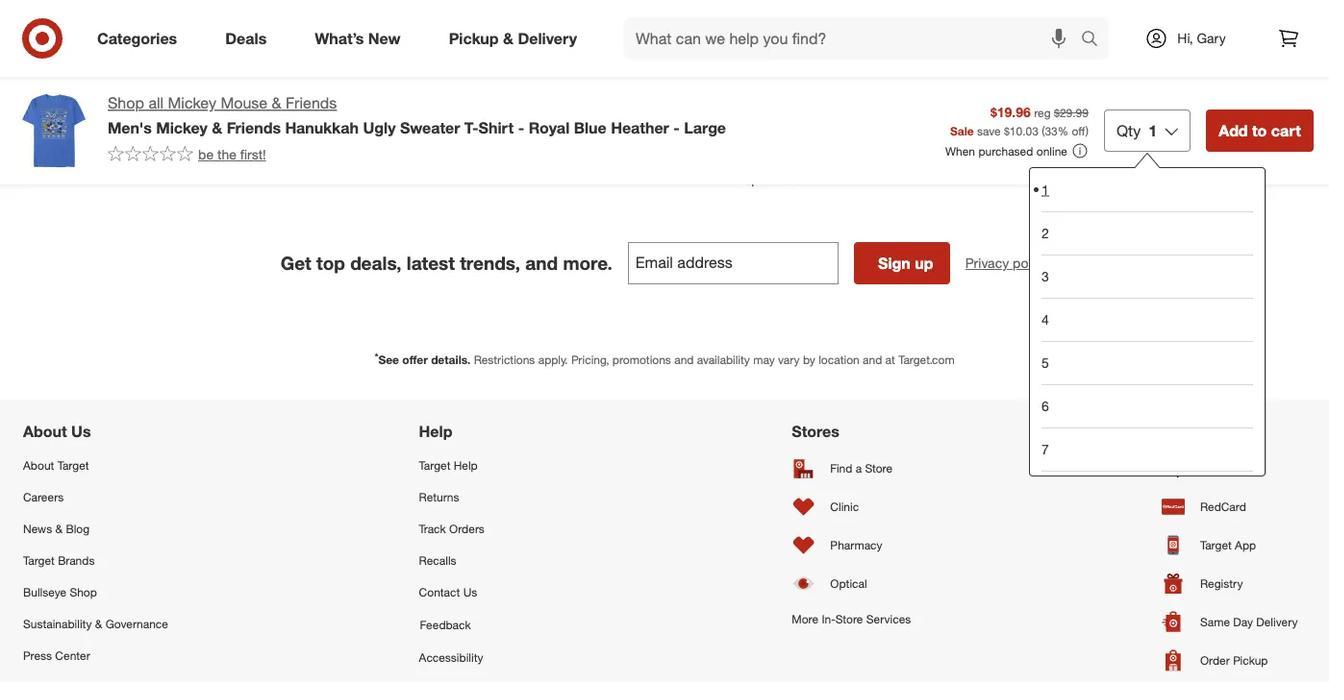 Task type: vqa. For each thing, say whether or not it's contained in the screenshot.
middle EBT
no



Task type: describe. For each thing, give the bounding box(es) containing it.
same
[[1200, 615, 1230, 630]]

recalls link
[[419, 545, 541, 577]]

0 horizontal spatial and
[[525, 252, 558, 274]]

stores
[[792, 422, 839, 441]]

new
[[368, 29, 401, 48]]

registry
[[1200, 577, 1243, 591]]

careers link
[[23, 481, 168, 513]]

delivery for pickup & delivery
[[518, 29, 577, 48]]

4
[[1042, 312, 1049, 328]]

7 link
[[1042, 428, 1253, 471]]

2 horizontal spatial and
[[863, 353, 882, 367]]

33
[[1045, 124, 1058, 138]]

target circle
[[1200, 461, 1265, 476]]

2 link
[[1042, 212, 1253, 255]]

sustainability & governance
[[23, 617, 168, 632]]

target.com
[[898, 353, 955, 367]]

what's new
[[315, 29, 401, 48]]

1 vertical spatial 1
[[1042, 181, 1049, 198]]

gary
[[1197, 30, 1226, 47]]

get
[[281, 252, 311, 274]]

shop inside shop all mickey mouse & friends men's mickey & friends hanukkah ugly sweater  t-shirt - royal blue heather - large
[[108, 94, 144, 113]]

blue
[[574, 118, 607, 137]]

men's
[[108, 118, 152, 137]]

see
[[378, 353, 399, 367]]

same day delivery link
[[1162, 603, 1306, 642]]

when
[[945, 144, 975, 158]]

more
[[792, 612, 818, 626]]

details.
[[431, 353, 471, 367]]

target for target help
[[419, 458, 450, 472]]

hi,
[[1177, 30, 1193, 47]]

promotions
[[612, 353, 671, 367]]

1 horizontal spatial 1
[[1149, 121, 1157, 140]]

a
[[856, 461, 862, 476]]

privacy policy
[[965, 255, 1048, 272]]

be the first!
[[198, 146, 266, 163]]

large
[[684, 118, 726, 137]]

apply.
[[538, 353, 568, 367]]

press center link
[[23, 641, 168, 672]]

pickup inside order pickup link
[[1233, 654, 1268, 668]]

contact
[[419, 585, 460, 600]]

image of men's mickey & friends hanukkah ugly sweater  t-shirt - royal blue heather - large image
[[15, 92, 92, 169]]

get top deals, latest trends, and more.
[[281, 252, 612, 274]]

day
[[1233, 615, 1253, 630]]

$
[[1004, 124, 1010, 138]]

offer
[[402, 353, 428, 367]]

2 - from the left
[[673, 118, 680, 137]]

& for blog
[[55, 522, 63, 536]]

registry link
[[1162, 565, 1306, 603]]

track
[[419, 522, 446, 536]]

*
[[374, 351, 378, 363]]

brands
[[58, 554, 95, 568]]

more in-store services
[[792, 612, 911, 626]]

find
[[830, 461, 852, 476]]

shirt
[[478, 118, 514, 137]]

6 link
[[1042, 385, 1253, 428]]

what's new link
[[298, 17, 425, 60]]

add
[[1219, 121, 1248, 140]]

same day delivery
[[1200, 615, 1298, 630]]

may
[[753, 353, 775, 367]]

careers
[[23, 490, 64, 504]]

us for about us
[[71, 422, 91, 441]]

What can we help you find? suggestions appear below search field
[[624, 17, 1086, 60]]

center
[[55, 649, 90, 664]]

be
[[198, 146, 214, 163]]

what's
[[315, 29, 364, 48]]

circle
[[1235, 461, 1265, 476]]

top
[[316, 252, 345, 274]]

contact us link
[[419, 577, 541, 609]]

press
[[23, 649, 52, 664]]

target app
[[1200, 538, 1256, 553]]

search button
[[1072, 17, 1118, 63]]

target circle link
[[1162, 449, 1306, 488]]

target app link
[[1162, 526, 1306, 565]]

sale
[[950, 124, 974, 138]]

1 horizontal spatial services
[[1162, 422, 1225, 441]]

deals link
[[209, 17, 291, 60]]

2
[[1042, 225, 1049, 242]]

10.03
[[1010, 124, 1038, 138]]

bullseye
[[23, 585, 66, 600]]

store for in-
[[836, 612, 863, 626]]

at
[[885, 353, 895, 367]]

bullseye shop link
[[23, 577, 168, 609]]

online
[[1036, 144, 1067, 158]]

pickup inside pickup & delivery 'link'
[[449, 29, 499, 48]]

target brands
[[23, 554, 95, 568]]

1 - from the left
[[518, 118, 524, 137]]

optical
[[830, 577, 867, 591]]

target inside about target link
[[57, 458, 89, 472]]

news & blog
[[23, 522, 89, 536]]

reg
[[1034, 105, 1051, 120]]

0 vertical spatial friends
[[286, 94, 337, 113]]

app
[[1235, 538, 1256, 553]]

target for target circle
[[1200, 461, 1232, 476]]

qty
[[1116, 121, 1141, 140]]

redcard
[[1200, 500, 1246, 514]]

the
[[217, 146, 236, 163]]



Task type: locate. For each thing, give the bounding box(es) containing it.
target for target app
[[1200, 538, 1232, 553]]

1 horizontal spatial friends
[[286, 94, 337, 113]]

policy
[[1013, 255, 1048, 272]]

about for about target
[[23, 458, 54, 472]]

1 horizontal spatial delivery
[[1256, 615, 1298, 630]]

1 vertical spatial about
[[23, 458, 54, 472]]

1 vertical spatial mickey
[[156, 118, 208, 137]]

1 link
[[1042, 168, 1253, 212]]

first!
[[240, 146, 266, 163]]

0 horizontal spatial -
[[518, 118, 524, 137]]

0 horizontal spatial shop
[[70, 585, 97, 600]]

advertisement region
[[513, 0, 801, 172]]

mickey right all
[[168, 94, 216, 113]]

1 down online
[[1042, 181, 1049, 198]]

pickup right order
[[1233, 654, 1268, 668]]

location
[[819, 353, 859, 367]]

&
[[503, 29, 513, 48], [272, 94, 281, 113], [212, 118, 222, 137], [55, 522, 63, 536], [95, 617, 102, 632]]

target inside target help link
[[419, 458, 450, 472]]

0 horizontal spatial friends
[[227, 118, 281, 137]]

4 link
[[1042, 298, 1253, 341]]

0 vertical spatial help
[[419, 422, 452, 441]]

1 horizontal spatial store
[[865, 461, 892, 476]]

ugly
[[363, 118, 396, 137]]

by
[[803, 353, 815, 367]]

up
[[915, 254, 933, 273]]

& inside 'link'
[[503, 29, 513, 48]]

- left large
[[673, 118, 680, 137]]

mouse
[[221, 94, 267, 113]]

to
[[1252, 121, 1267, 140]]

target left circle
[[1200, 461, 1232, 476]]

clinic link
[[792, 488, 911, 526]]

restrictions
[[474, 353, 535, 367]]

categories link
[[81, 17, 201, 60]]

1 2 3 4 5 6 7
[[1042, 181, 1049, 458]]

$19.96
[[990, 103, 1031, 120]]

help up target help
[[419, 422, 452, 441]]

- right shirt
[[518, 118, 524, 137]]

1 horizontal spatial us
[[463, 585, 477, 600]]

0 vertical spatial about
[[23, 422, 67, 441]]

1 vertical spatial store
[[836, 612, 863, 626]]

all
[[148, 94, 164, 113]]

order pickup link
[[1162, 642, 1306, 680]]

pickup & delivery link
[[432, 17, 601, 60]]

target brands link
[[23, 545, 168, 577]]

news & blog link
[[23, 513, 168, 545]]

$19.96 reg $29.99 sale save $ 10.03 ( 33 % off )
[[950, 103, 1089, 138]]

delivery up royal on the top left of page
[[518, 29, 577, 48]]

purchased
[[978, 144, 1033, 158]]

friends down mouse
[[227, 118, 281, 137]]

off
[[1072, 124, 1085, 138]]

0 vertical spatial pickup
[[449, 29, 499, 48]]

and left more.
[[525, 252, 558, 274]]

friends
[[286, 94, 337, 113], [227, 118, 281, 137]]

shop all mickey mouse & friends men's mickey & friends hanukkah ugly sweater  t-shirt - royal blue heather - large
[[108, 94, 726, 137]]

0 vertical spatial us
[[71, 422, 91, 441]]

be the first! link
[[108, 145, 266, 164]]

1 horizontal spatial help
[[454, 458, 478, 472]]

& right mouse
[[272, 94, 281, 113]]

about up careers
[[23, 458, 54, 472]]

mickey up be the first! link
[[156, 118, 208, 137]]

0 horizontal spatial 1
[[1042, 181, 1049, 198]]

about up about target
[[23, 422, 67, 441]]

about for about us
[[23, 422, 67, 441]]

0 vertical spatial 1
[[1149, 121, 1157, 140]]

returns link
[[419, 481, 541, 513]]

shop up men's
[[108, 94, 144, 113]]

when purchased online
[[945, 144, 1067, 158]]

target for target brands
[[23, 554, 55, 568]]

pickup up t-
[[449, 29, 499, 48]]

search
[[1072, 31, 1118, 50]]

target help
[[419, 458, 478, 472]]

hanukkah
[[285, 118, 359, 137]]

latest
[[407, 252, 455, 274]]

1 vertical spatial shop
[[70, 585, 97, 600]]

heather
[[611, 118, 669, 137]]

sustainability
[[23, 617, 92, 632]]

more.
[[563, 252, 612, 274]]

)
[[1085, 124, 1089, 138]]

about target
[[23, 458, 89, 472]]

news
[[23, 522, 52, 536]]

-
[[518, 118, 524, 137], [673, 118, 680, 137]]

accessibility link
[[419, 642, 541, 674]]

$29.99
[[1054, 105, 1089, 120]]

1 vertical spatial services
[[866, 612, 911, 626]]

& down the bullseye shop link
[[95, 617, 102, 632]]

vary
[[778, 353, 800, 367]]

& for governance
[[95, 617, 102, 632]]

about target link
[[23, 449, 168, 481]]

add to cart
[[1219, 121, 1301, 140]]

target inside target app link
[[1200, 538, 1232, 553]]

1 right qty
[[1149, 121, 1157, 140]]

5
[[1042, 355, 1049, 372]]

more in-store services link
[[792, 603, 911, 635]]

royal
[[529, 118, 570, 137]]

0 vertical spatial delivery
[[518, 29, 577, 48]]

hi, gary
[[1177, 30, 1226, 47]]

0 vertical spatial services
[[1162, 422, 1225, 441]]

us up about target link on the bottom left of the page
[[71, 422, 91, 441]]

order
[[1200, 654, 1230, 668]]

0 horizontal spatial us
[[71, 422, 91, 441]]

us right contact in the bottom left of the page
[[463, 585, 477, 600]]

shop down brands
[[70, 585, 97, 600]]

mickey
[[168, 94, 216, 113], [156, 118, 208, 137]]

find a store link
[[792, 449, 911, 488]]

0 horizontal spatial delivery
[[518, 29, 577, 48]]

1 about from the top
[[23, 422, 67, 441]]

& up the
[[212, 118, 222, 137]]

accessibility
[[419, 651, 483, 666]]

0 horizontal spatial help
[[419, 422, 452, 441]]

track orders link
[[419, 513, 541, 545]]

0 vertical spatial mickey
[[168, 94, 216, 113]]

target up returns
[[419, 458, 450, 472]]

0 horizontal spatial pickup
[[449, 29, 499, 48]]

target down "about us"
[[57, 458, 89, 472]]

pricing,
[[571, 353, 609, 367]]

sustainability & governance link
[[23, 609, 168, 641]]

1 vertical spatial friends
[[227, 118, 281, 137]]

1 vertical spatial delivery
[[1256, 615, 1298, 630]]

store down optical link
[[836, 612, 863, 626]]

target inside target brands link
[[23, 554, 55, 568]]

0 horizontal spatial services
[[866, 612, 911, 626]]

store for a
[[865, 461, 892, 476]]

1 horizontal spatial and
[[674, 353, 694, 367]]

feedback button
[[419, 609, 541, 642]]

pharmacy link
[[792, 526, 911, 565]]

help up returns link
[[454, 458, 478, 472]]

deals
[[225, 29, 267, 48]]

1 horizontal spatial shop
[[108, 94, 144, 113]]

privacy
[[965, 255, 1009, 272]]

2 about from the top
[[23, 458, 54, 472]]

governance
[[105, 617, 168, 632]]

contact us
[[419, 585, 477, 600]]

target left app
[[1200, 538, 1232, 553]]

friends up hanukkah
[[286, 94, 337, 113]]

1 horizontal spatial pickup
[[1233, 654, 1268, 668]]

and left at
[[863, 353, 882, 367]]

services down optical link
[[866, 612, 911, 626]]

clinic
[[830, 500, 859, 514]]

target inside target circle link
[[1200, 461, 1232, 476]]

& up shirt
[[503, 29, 513, 48]]

1 vertical spatial pickup
[[1233, 654, 1268, 668]]

bullseye shop
[[23, 585, 97, 600]]

store right a
[[865, 461, 892, 476]]

1
[[1149, 121, 1157, 140], [1042, 181, 1049, 198]]

3
[[1042, 268, 1049, 285]]

1 vertical spatial us
[[463, 585, 477, 600]]

& for delivery
[[503, 29, 513, 48]]

1 horizontal spatial -
[[673, 118, 680, 137]]

0 horizontal spatial store
[[836, 612, 863, 626]]

1 vertical spatial help
[[454, 458, 478, 472]]

0 vertical spatial shop
[[108, 94, 144, 113]]

delivery inside 'link'
[[518, 29, 577, 48]]

about us
[[23, 422, 91, 441]]

save
[[977, 124, 1001, 138]]

& left blog on the left bottom of the page
[[55, 522, 63, 536]]

us for contact us
[[463, 585, 477, 600]]

redcard link
[[1162, 488, 1306, 526]]

target down news on the left bottom of the page
[[23, 554, 55, 568]]

and
[[525, 252, 558, 274], [674, 353, 694, 367], [863, 353, 882, 367]]

sign
[[878, 254, 911, 273]]

services up target circle
[[1162, 422, 1225, 441]]

0 vertical spatial store
[[865, 461, 892, 476]]

None text field
[[628, 242, 838, 285]]

and left availability
[[674, 353, 694, 367]]

find a store
[[830, 461, 892, 476]]

services
[[1162, 422, 1225, 441], [866, 612, 911, 626]]

delivery for same day delivery
[[1256, 615, 1298, 630]]

delivery right day
[[1256, 615, 1298, 630]]



